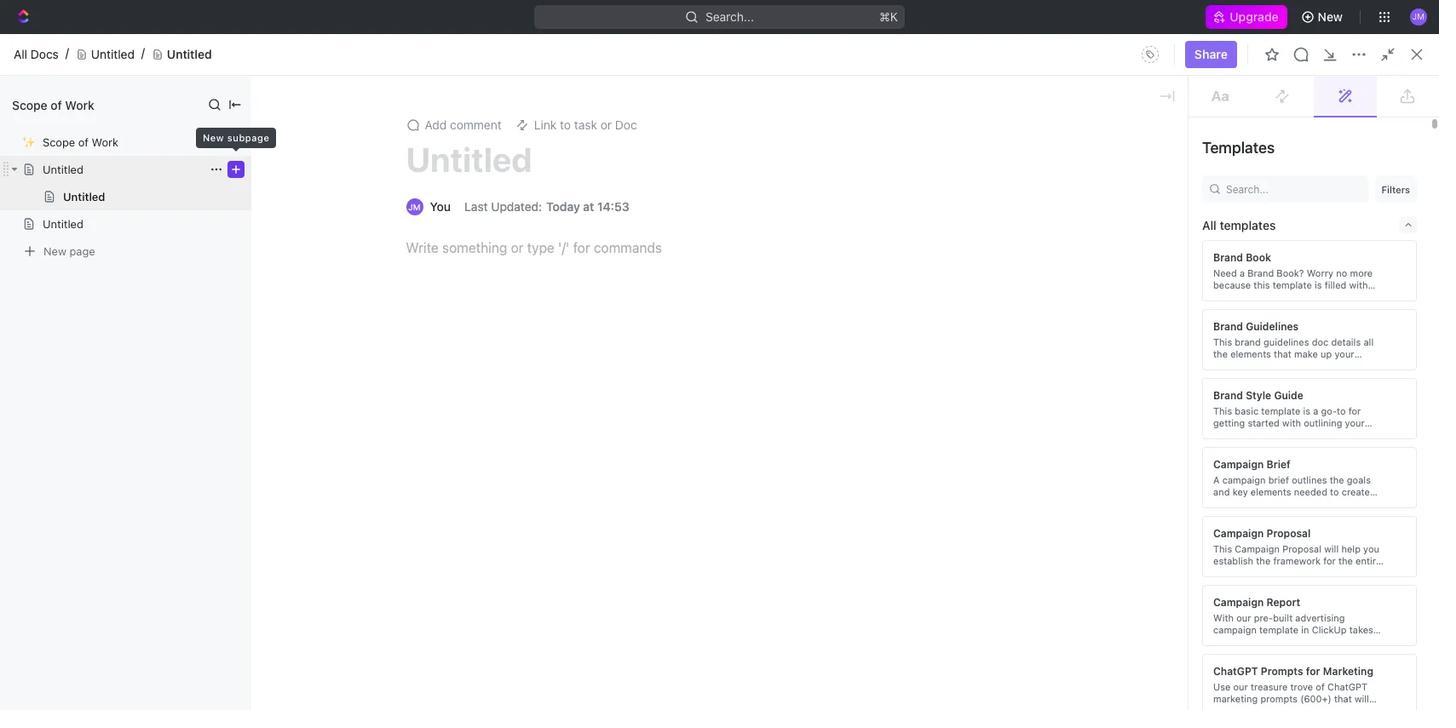 Task type: locate. For each thing, give the bounding box(es) containing it.
of up ✨ scope of work
[[51, 98, 62, 112]]

management down last
[[444, 228, 516, 242]]

1 vertical spatial doc
[[615, 118, 637, 132]]

0 horizontal spatial agency
[[400, 228, 441, 242]]

want
[[581, 39, 609, 54]]

cell
[[275, 353, 294, 383], [294, 353, 603, 383], [603, 353, 774, 383], [774, 353, 971, 383], [971, 353, 1108, 383], [1108, 353, 1244, 383], [275, 383, 294, 414], [294, 383, 603, 414], [603, 383, 774, 414], [774, 383, 971, 414], [971, 383, 1108, 414], [1108, 383, 1244, 414], [1380, 383, 1410, 414], [275, 414, 294, 445], [294, 414, 603, 445], [603, 414, 774, 445], [774, 414, 971, 445], [971, 414, 1108, 445], [1108, 414, 1244, 445], [275, 445, 294, 475], [294, 445, 603, 475], [603, 445, 774, 475], [774, 445, 971, 475], [971, 445, 1108, 475], [1108, 445, 1244, 475], [1380, 445, 1410, 475], [275, 475, 294, 506], [294, 475, 603, 506], [603, 475, 774, 506], [774, 475, 971, 506], [971, 475, 1108, 506], [1108, 475, 1244, 506], [1380, 475, 1410, 506], [275, 506, 294, 537], [294, 506, 603, 537], [603, 506, 774, 537], [774, 506, 971, 537], [971, 506, 1108, 537], [1108, 506, 1244, 537], [275, 537, 294, 568], [294, 537, 603, 568], [603, 537, 774, 568], [774, 537, 971, 568], [971, 537, 1108, 568], [1108, 537, 1244, 568], [1380, 537, 1410, 568], [275, 568, 294, 598], [294, 568, 603, 598], [603, 568, 774, 598], [774, 568, 971, 598], [971, 568, 1108, 598], [1108, 568, 1244, 598], [275, 598, 294, 629], [294, 598, 603, 629], [603, 598, 774, 629], [774, 598, 971, 629], [971, 598, 1108, 629], [1108, 598, 1244, 629], [1380, 598, 1410, 629], [275, 629, 294, 660], [294, 629, 603, 660], [603, 629, 774, 660], [774, 629, 971, 660], [971, 629, 1108, 660], [1108, 629, 1244, 660], [275, 660, 294, 690], [294, 660, 603, 690], [603, 660, 774, 690], [774, 660, 971, 690], [971, 660, 1108, 690], [1108, 660, 1244, 690], [1380, 660, 1410, 690], [275, 690, 294, 711], [294, 690, 603, 711], [603, 690, 774, 711], [774, 690, 971, 711], [971, 690, 1108, 711], [1108, 690, 1244, 711], [1380, 690, 1410, 711]]

add comment
[[425, 118, 502, 132]]

2 campaign from the top
[[1213, 527, 1264, 540]]

doc inside dropdown button
[[615, 118, 637, 132]]

1 campaign from the top
[[1213, 458, 1264, 471]]

3 brand from the top
[[1213, 389, 1243, 402]]

agency management link up brand book
[[1055, 222, 1396, 249]]

report
[[1267, 596, 1301, 609]]

work
[[65, 98, 94, 112], [92, 135, 118, 149]]

6 row from the top
[[275, 506, 1410, 537]]

3 column header from the left
[[603, 326, 774, 354]]

0 horizontal spatial docs
[[31, 47, 59, 61]]

2 agency management link from the left
[[1055, 222, 1396, 249]]

clickup
[[1312, 624, 1347, 635]]

2 horizontal spatial of
[[1236, 636, 1245, 647]]

to down the
[[1295, 648, 1304, 659]]

0 vertical spatial doc
[[1400, 72, 1422, 87]]

agency management for 2nd agency management 'link' from right
[[400, 228, 516, 242]]

scope up spaces
[[12, 98, 47, 112]]

tree inside the 'sidebar' navigation
[[7, 153, 239, 711]]

9 row from the top
[[275, 598, 1410, 629]]

1 horizontal spatial agency management
[[1165, 228, 1282, 242]]

work up ✨ scope of work
[[65, 98, 94, 112]]

browser
[[667, 39, 713, 54]]

at
[[583, 199, 594, 214]]

campaign up "our"
[[1213, 596, 1264, 609]]

scope
[[12, 98, 47, 112], [43, 135, 75, 149]]

agency management down you
[[400, 228, 516, 242]]

all for all templates
[[1202, 218, 1217, 232]]

1 vertical spatial of
[[78, 135, 89, 149]]

of down campaign
[[1236, 636, 1245, 647]]

care
[[1213, 636, 1233, 647]]

with
[[1213, 612, 1234, 623]]

0 horizontal spatial jm
[[408, 202, 421, 212]]

to right link
[[560, 118, 571, 132]]

0 vertical spatial resource
[[1086, 173, 1138, 187]]

jm left you
[[408, 202, 421, 212]]

1 horizontal spatial new
[[1318, 9, 1343, 24]]

1 vertical spatial new
[[1372, 72, 1397, 87]]

1 vertical spatial campaign
[[1213, 527, 1264, 540]]

1 brand from the top
[[1213, 251, 1243, 264]]

2 vertical spatial brand
[[1213, 389, 1243, 402]]

favorites
[[14, 104, 59, 117]]

0 horizontal spatial resource
[[320, 200, 372, 215]]

1 agency management from the left
[[400, 228, 516, 242]]

1 horizontal spatial resource management link
[[1055, 167, 1396, 194]]

agency management up brand book
[[1165, 228, 1282, 242]]

agency management link down last
[[290, 222, 630, 249]]

untitled
[[91, 47, 135, 61], [167, 47, 212, 61], [406, 139, 532, 179], [43, 163, 83, 176], [63, 190, 105, 204], [43, 217, 83, 231]]

all left templates in the right of the page
[[1202, 218, 1217, 232]]

kpis
[[1308, 636, 1328, 647]]

2 horizontal spatial new
[[1372, 72, 1397, 87]]

you right the do
[[558, 39, 578, 54]]

2 horizontal spatial docs
[[1316, 72, 1344, 87]]

campaign left brief
[[1213, 458, 1264, 471]]

0 horizontal spatial of
[[51, 98, 62, 112]]

new up "search docs"
[[1318, 9, 1343, 24]]

10 row from the top
[[275, 629, 1410, 660]]

1 row from the top
[[275, 353, 1410, 383]]

to down clickup
[[1330, 636, 1339, 647]]

1 vertical spatial jm
[[408, 202, 421, 212]]

resource management
[[1086, 173, 1213, 187], [320, 200, 447, 215]]

0 vertical spatial campaign
[[1213, 458, 1264, 471]]

brand left style
[[1213, 389, 1243, 402]]

filters button
[[1375, 176, 1417, 203]]

agency
[[400, 228, 441, 242], [1165, 228, 1207, 242]]

brand for brand guidelines
[[1213, 320, 1243, 333]]

resource
[[1086, 173, 1138, 187], [320, 200, 372, 215]]

new left page
[[43, 244, 66, 258]]

0 horizontal spatial all
[[14, 47, 27, 61]]

1 horizontal spatial you
[[1227, 648, 1243, 659]]

built
[[1273, 612, 1293, 623]]

team space, , element
[[15, 187, 32, 205]]

templates
[[1220, 218, 1276, 232]]

1 horizontal spatial agency
[[1165, 228, 1207, 242]]

5 column header from the left
[[971, 326, 1108, 354]]

link to task or doc
[[534, 118, 637, 132]]

task
[[574, 118, 597, 132]]

it.
[[1371, 648, 1380, 659]]

12 row from the top
[[275, 690, 1410, 711]]

resource management link
[[1055, 167, 1396, 194], [290, 194, 630, 222]]

work inside ✨ scope of work
[[92, 135, 118, 149]]

row
[[275, 353, 1410, 383], [275, 383, 1410, 414], [275, 414, 1410, 445], [275, 445, 1410, 475], [275, 475, 1410, 506], [275, 506, 1410, 537], [275, 537, 1410, 568], [275, 568, 1410, 598], [275, 598, 1410, 629], [275, 629, 1410, 660], [275, 660, 1410, 690], [275, 690, 1410, 711]]

scope inside ✨ scope of work
[[43, 135, 75, 149]]

1 horizontal spatial resource management
[[1086, 173, 1213, 187]]

agency management link
[[290, 222, 630, 249], [1055, 222, 1396, 249]]

guidelines
[[1246, 320, 1299, 333]]

0 vertical spatial resource management
[[1086, 173, 1213, 187]]

resource management link down add comment
[[290, 194, 630, 222]]

all
[[14, 47, 27, 61], [1202, 218, 1217, 232]]

0 vertical spatial jm
[[1413, 11, 1425, 22]]

scope right ✨
[[43, 135, 75, 149]]

enable
[[626, 39, 664, 54]]

of inside ✨ scope of work
[[78, 135, 89, 149]]

0 vertical spatial new
[[1318, 9, 1343, 24]]

1 vertical spatial scope
[[43, 135, 75, 149]]

docs
[[31, 47, 59, 61], [285, 72, 314, 87], [1316, 72, 1344, 87]]

1 column header from the left
[[275, 326, 294, 354]]

template
[[1259, 624, 1299, 635]]

new right "search docs"
[[1372, 72, 1397, 87]]

campaign report with our pre-built advertising campaign template in clickup takes care of choosing the kpis to monitor, so you don't have to waste time on it.
[[1213, 596, 1380, 659]]

2 vertical spatial campaign
[[1213, 596, 1264, 609]]

agency left templates in the right of the page
[[1165, 228, 1207, 242]]

sharing row
[[275, 326, 1410, 354]]

2 vertical spatial of
[[1236, 636, 1245, 647]]

0 horizontal spatial agency management link
[[290, 222, 630, 249]]

1 vertical spatial brand
[[1213, 320, 1243, 333]]

templates
[[1202, 139, 1275, 157]]

jm up new doc
[[1413, 11, 1425, 22]]

1 vertical spatial you
[[1227, 648, 1243, 659]]

1 horizontal spatial jm
[[1413, 11, 1425, 22]]

sidebar navigation
[[0, 60, 255, 711]]

2 vertical spatial new
[[43, 244, 66, 258]]

14:53
[[597, 199, 629, 214]]

campaign
[[1213, 458, 1264, 471], [1213, 527, 1264, 540], [1213, 596, 1264, 609]]

3 campaign from the top
[[1213, 596, 1264, 609]]

tree containing team space
[[7, 153, 239, 711]]

3 row from the top
[[275, 414, 1410, 445]]

1 vertical spatial work
[[92, 135, 118, 149]]

you
[[558, 39, 578, 54], [1227, 648, 1243, 659]]

campaign proposal
[[1213, 527, 1311, 540]]

0 horizontal spatial resource management
[[320, 200, 447, 215]]

0 horizontal spatial agency management
[[400, 228, 516, 242]]

of down scope of work
[[78, 135, 89, 149]]

11 row from the top
[[275, 660, 1410, 690]]

to
[[612, 39, 623, 54], [560, 118, 571, 132], [1330, 636, 1339, 647], [1295, 648, 1304, 659]]

1 vertical spatial resource
[[320, 200, 372, 215]]

1 vertical spatial all
[[1202, 218, 1217, 232]]

1 agency management link from the left
[[290, 222, 630, 249]]

search docs
[[1273, 72, 1344, 87]]

all up favorites
[[14, 47, 27, 61]]

agency management for second agency management 'link' from the left
[[1165, 228, 1282, 242]]

docs inside 'button'
[[1316, 72, 1344, 87]]

brand style guide
[[1213, 389, 1304, 402]]

0 vertical spatial all
[[14, 47, 27, 61]]

takes
[[1349, 624, 1373, 635]]

last
[[464, 199, 488, 214]]

you right so
[[1227, 648, 1243, 659]]

scope of work
[[12, 98, 94, 112]]

brand down search by name... text box
[[1213, 320, 1243, 333]]

new page
[[43, 244, 95, 258]]

team space
[[41, 188, 108, 203]]

tree
[[7, 153, 239, 711]]

style
[[1246, 389, 1272, 402]]

doc right 'or'
[[615, 118, 637, 132]]

0 horizontal spatial resource management link
[[290, 194, 630, 222]]

1 horizontal spatial of
[[78, 135, 89, 149]]

column header
[[275, 326, 294, 354], [294, 326, 603, 354], [603, 326, 774, 354], [774, 326, 971, 354], [971, 326, 1108, 354]]

pre-
[[1254, 612, 1273, 623]]

brand left book at the top right of the page
[[1213, 251, 1243, 264]]

4 row from the top
[[275, 445, 1410, 475]]

resource management link down templates
[[1055, 167, 1396, 194]]

of
[[51, 98, 62, 112], [78, 135, 89, 149], [1236, 636, 1245, 647]]

monitor,
[[1342, 636, 1378, 647]]

2 brand from the top
[[1213, 320, 1243, 333]]

2 agency management from the left
[[1165, 228, 1282, 242]]

agency management
[[400, 228, 516, 242], [1165, 228, 1282, 242]]

agency down you
[[400, 228, 441, 242]]

0 horizontal spatial you
[[558, 39, 578, 54]]

1 horizontal spatial agency management link
[[1055, 222, 1396, 249]]

1 horizontal spatial doc
[[1400, 72, 1422, 87]]

doc down 'jm' dropdown button
[[1400, 72, 1422, 87]]

0 vertical spatial brand
[[1213, 251, 1243, 264]]

0 horizontal spatial doc
[[615, 118, 637, 132]]

proposal
[[1267, 527, 1311, 540]]

enable
[[804, 39, 842, 54]]

4 column header from the left
[[774, 326, 971, 354]]

work up space
[[92, 135, 118, 149]]

campaign left proposal
[[1213, 527, 1264, 540]]

chatgpt prompts for marketing
[[1213, 665, 1374, 678]]

campaign brief
[[1213, 458, 1291, 471]]

management down templates
[[1141, 173, 1213, 187]]

1 horizontal spatial all
[[1202, 218, 1217, 232]]

link to task or doc button
[[508, 113, 644, 137]]

guide
[[1274, 389, 1304, 402]]

brand
[[1213, 251, 1243, 264], [1213, 320, 1243, 333], [1213, 389, 1243, 402]]

jm button
[[1405, 3, 1432, 31]]

Search... text field
[[1212, 176, 1362, 202]]

0 horizontal spatial new
[[43, 244, 66, 258]]



Task type: describe. For each thing, give the bounding box(es) containing it.
campaign for campaign proposal
[[1213, 527, 1264, 540]]

all templates
[[1202, 218, 1276, 232]]

updated:
[[491, 199, 542, 214]]

brand for brand style guide
[[1213, 389, 1243, 402]]

campaign
[[1213, 624, 1257, 635]]

2 row from the top
[[275, 383, 1410, 414]]

1 horizontal spatial resource
[[1086, 173, 1138, 187]]

1 agency from the left
[[400, 228, 441, 242]]

⌘k
[[880, 9, 898, 24]]

jm inside 'jm' dropdown button
[[1413, 11, 1425, 22]]

share
[[1195, 47, 1228, 61]]

the
[[1291, 636, 1305, 647]]

you
[[430, 199, 451, 214]]

do you want to enable browser notifications? enable hide this
[[539, 39, 900, 54]]

to inside link to task or doc dropdown button
[[560, 118, 571, 132]]

✨ button
[[22, 135, 43, 149]]

new doc
[[1372, 72, 1422, 87]]

7 row from the top
[[275, 537, 1410, 568]]

book
[[1246, 251, 1271, 264]]

last updated: today at 14:53
[[464, 199, 629, 214]]

time
[[1335, 648, 1355, 659]]

prompts
[[1261, 665, 1303, 678]]

search docs button
[[1249, 66, 1355, 94]]

today
[[546, 199, 580, 214]]

spaces
[[14, 133, 50, 146]]

✨
[[22, 135, 36, 149]]

doc inside button
[[1400, 72, 1422, 87]]

waste
[[1307, 648, 1333, 659]]

have
[[1271, 648, 1292, 659]]

sharing table
[[275, 326, 1410, 711]]

search...
[[706, 9, 754, 24]]

comment
[[450, 118, 502, 132]]

0 vertical spatial scope
[[12, 98, 47, 112]]

new button
[[1294, 3, 1353, 31]]

on
[[1358, 648, 1369, 659]]

0 vertical spatial work
[[65, 98, 94, 112]]

projects link
[[51, 211, 191, 239]]

management up brand book
[[1210, 228, 1282, 242]]

2 column header from the left
[[294, 326, 603, 354]]

brand book
[[1213, 251, 1271, 264]]

sharing
[[1254, 333, 1291, 346]]

so
[[1213, 648, 1224, 659]]

notifications?
[[716, 39, 792, 54]]

all docs
[[14, 47, 59, 61]]

this
[[879, 39, 900, 54]]

new for new page
[[43, 244, 66, 258]]

brief
[[1267, 458, 1291, 471]]

all for all docs
[[14, 47, 27, 61]]

brand for brand book
[[1213, 251, 1243, 264]]

search
[[1273, 72, 1313, 87]]

team
[[41, 188, 71, 203]]

our
[[1237, 612, 1251, 623]]

or
[[601, 118, 612, 132]]

link
[[534, 118, 557, 132]]

Search by name... text field
[[1139, 292, 1354, 318]]

advertising
[[1295, 612, 1345, 623]]

5 row from the top
[[275, 475, 1410, 506]]

for
[[1306, 665, 1320, 678]]

new for new
[[1318, 9, 1343, 24]]

brand guidelines
[[1213, 320, 1299, 333]]

choosing
[[1247, 636, 1288, 647]]

upgrade
[[1230, 9, 1279, 24]]

8 row from the top
[[275, 568, 1410, 598]]

campaign inside campaign report with our pre-built advertising campaign template in clickup takes care of choosing the kpis to monitor, so you don't have to waste time on it.
[[1213, 596, 1264, 609]]

to right want
[[612, 39, 623, 54]]

do
[[539, 39, 555, 54]]

page
[[69, 244, 95, 258]]

management left last
[[375, 200, 447, 215]]

✨ scope of work
[[22, 135, 118, 149]]

1 horizontal spatial docs
[[285, 72, 314, 87]]

projects
[[51, 217, 96, 232]]

favorites button
[[7, 101, 65, 121]]

team space link
[[41, 182, 235, 210]]

docs for search docs
[[1316, 72, 1344, 87]]

2 agency from the left
[[1165, 228, 1207, 242]]

space
[[74, 188, 108, 203]]

marketing
[[1323, 665, 1374, 678]]

hide
[[850, 39, 876, 54]]

1 vertical spatial resource management
[[320, 200, 447, 215]]

dropdown menu image
[[1137, 41, 1164, 68]]

don't
[[1245, 648, 1269, 659]]

new for new doc
[[1372, 72, 1397, 87]]

0 vertical spatial of
[[51, 98, 62, 112]]

you inside campaign report with our pre-built advertising campaign template in clickup takes care of choosing the kpis to monitor, so you don't have to waste time on it.
[[1227, 648, 1243, 659]]

docs for all docs
[[31, 47, 59, 61]]

all docs link
[[14, 47, 59, 62]]

add
[[425, 118, 447, 132]]

chatgpt
[[1213, 665, 1258, 678]]

campaign for campaign brief
[[1213, 458, 1264, 471]]

in
[[1301, 624, 1309, 635]]

of inside campaign report with our pre-built advertising campaign template in clickup takes care of choosing the kpis to monitor, so you don't have to waste time on it.
[[1236, 636, 1245, 647]]

upgrade link
[[1206, 5, 1287, 29]]

new doc button
[[1361, 66, 1432, 94]]

0 vertical spatial you
[[558, 39, 578, 54]]

filters
[[1382, 184, 1410, 195]]



Task type: vqa. For each thing, say whether or not it's contained in the screenshot.
"Link to task or Doc" dropdown button
yes



